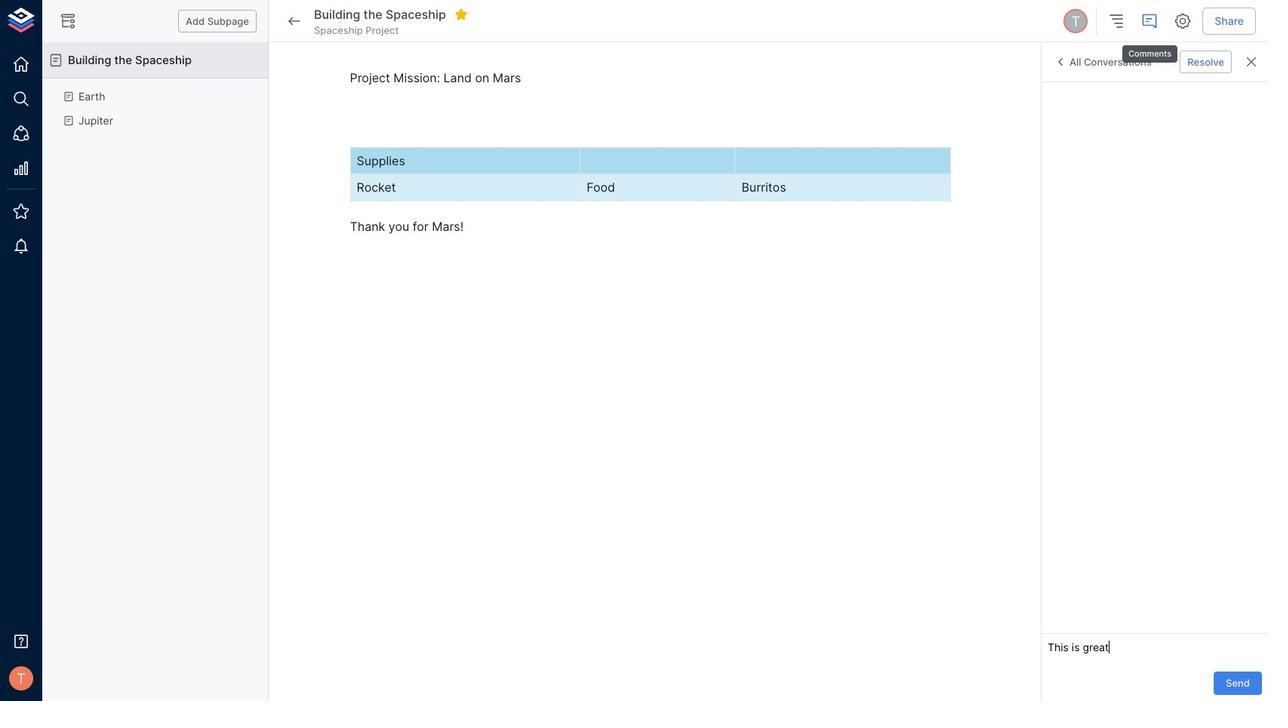 Task type: locate. For each thing, give the bounding box(es) containing it.
hide wiki image
[[59, 12, 77, 30]]

go back image
[[285, 12, 304, 30]]

comments image
[[1141, 12, 1159, 30]]

tooltip
[[1121, 35, 1180, 64]]



Task type: vqa. For each thing, say whether or not it's contained in the screenshot.
Table of Contents IMAGE
yes



Task type: describe. For each thing, give the bounding box(es) containing it.
Comment or @mention collaborator... text field
[[1048, 641, 1263, 660]]

settings image
[[1174, 12, 1193, 30]]

table of contents image
[[1108, 12, 1126, 30]]

remove favorite image
[[454, 7, 468, 21]]



